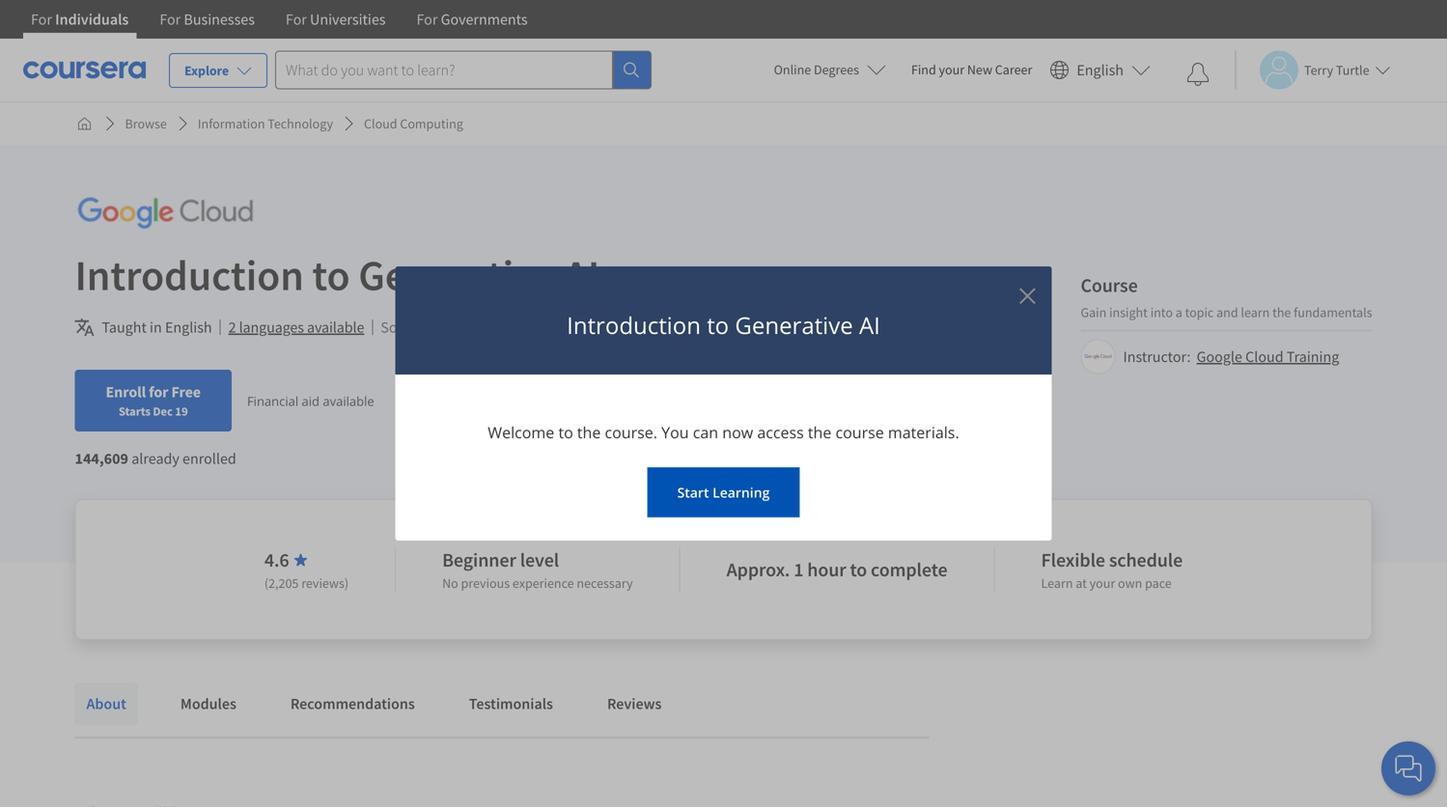 Task type: describe. For each thing, give the bounding box(es) containing it.
new
[[968, 61, 993, 78]]

in
[[150, 318, 162, 337]]

home image
[[77, 116, 92, 131]]

(2,205 reviews)
[[265, 575, 349, 592]]

1 vertical spatial generative
[[735, 310, 854, 341]]

coursera image
[[23, 54, 146, 85]]

technology
[[268, 115, 333, 132]]

modules link
[[169, 683, 248, 725]]

start
[[678, 483, 709, 502]]

access
[[758, 422, 804, 443]]

information technology
[[198, 115, 333, 132]]

for for individuals
[[31, 10, 52, 29]]

start learning button
[[648, 468, 800, 518]]

for
[[149, 383, 168, 402]]

144,609 already enrolled
[[75, 449, 236, 468]]

0 vertical spatial ai
[[564, 248, 600, 302]]

start learning link
[[648, 468, 800, 518]]

✕ button
[[1019, 280, 1037, 311]]

hour
[[808, 558, 847, 582]]

course
[[836, 422, 885, 443]]

not
[[505, 318, 527, 337]]

for governments
[[417, 10, 528, 29]]

taught
[[102, 318, 147, 337]]

0 horizontal spatial the
[[578, 422, 601, 443]]

2 languages available
[[229, 318, 364, 337]]

some content may not be translated
[[381, 318, 615, 337]]

for for businesses
[[160, 10, 181, 29]]

your inside flexible schedule learn at your own pace
[[1090, 575, 1116, 592]]

materials.
[[889, 422, 960, 443]]

complete
[[871, 558, 948, 582]]

a
[[1176, 304, 1183, 321]]

show notifications image
[[1187, 63, 1210, 86]]

for universities
[[286, 10, 386, 29]]

about link
[[75, 683, 138, 725]]

course gain insight into a topic and learn the fundamentals
[[1081, 273, 1373, 321]]

necessary
[[577, 575, 633, 592]]

topic
[[1186, 304, 1215, 321]]

google cloud image
[[75, 191, 256, 235]]

find your new career link
[[902, 58, 1043, 82]]

for for governments
[[417, 10, 438, 29]]

english inside english button
[[1077, 60, 1124, 80]]

some
[[381, 318, 418, 337]]

browse
[[125, 115, 167, 132]]

testimonials link
[[458, 683, 565, 725]]

financial aid available
[[247, 392, 375, 410]]

(2,205
[[265, 575, 299, 592]]

for individuals
[[31, 10, 129, 29]]

chat with us image
[[1394, 753, 1425, 784]]

flexible schedule learn at your own pace
[[1042, 548, 1183, 592]]

learn
[[1042, 575, 1074, 592]]

recommendations link
[[279, 683, 427, 725]]

for for universities
[[286, 10, 307, 29]]

google cloud training image
[[1084, 342, 1113, 371]]

for businesses
[[160, 10, 255, 29]]

be
[[530, 318, 546, 337]]

1 vertical spatial introduction to generative ai
[[567, 310, 881, 341]]

taught in english
[[102, 318, 212, 337]]

google
[[1197, 347, 1243, 367]]

you
[[662, 422, 689, 443]]

no
[[442, 575, 459, 592]]

enrolled
[[183, 449, 236, 468]]

0 horizontal spatial generative
[[359, 248, 556, 302]]

find your new career
[[912, 61, 1033, 78]]

computing
[[400, 115, 463, 132]]

welcome to the course. you can now access the course materials.
[[488, 422, 960, 443]]

beginner level no previous experience necessary
[[442, 548, 633, 592]]

modules
[[181, 695, 237, 714]]

the for course
[[1273, 304, 1292, 321]]

course.
[[605, 422, 658, 443]]

gain
[[1081, 304, 1107, 321]]

experience
[[513, 575, 574, 592]]

cloud computing link
[[356, 106, 471, 141]]

into
[[1151, 304, 1174, 321]]

0 horizontal spatial english
[[165, 318, 212, 337]]

0 vertical spatial introduction to generative ai
[[75, 248, 600, 302]]

starts
[[119, 404, 151, 419]]

translated
[[549, 318, 615, 337]]

information
[[198, 115, 265, 132]]

about
[[86, 695, 126, 714]]

google cloud training link
[[1197, 347, 1340, 367]]

approx.
[[727, 558, 790, 582]]

the for welcome
[[808, 422, 832, 443]]

enroll for free starts dec 19
[[106, 383, 201, 419]]



Task type: locate. For each thing, give the bounding box(es) containing it.
cloud left the computing
[[364, 115, 398, 132]]

at
[[1076, 575, 1088, 592]]

introduction up "taught in english"
[[75, 248, 304, 302]]

schedule
[[1110, 548, 1183, 572]]

for left governments
[[417, 10, 438, 29]]

0 vertical spatial introduction
[[75, 248, 304, 302]]

1
[[794, 558, 804, 582]]

languages
[[239, 318, 304, 337]]

learning
[[713, 483, 770, 502]]

financial aid available button
[[247, 392, 375, 410]]

find
[[912, 61, 937, 78]]

free
[[171, 383, 201, 402]]

reviews)
[[302, 575, 349, 592]]

the
[[1273, 304, 1292, 321], [578, 422, 601, 443], [808, 422, 832, 443]]

banner navigation
[[15, 0, 543, 53]]

2 horizontal spatial the
[[1273, 304, 1292, 321]]

1 horizontal spatial cloud
[[1246, 347, 1284, 367]]

available inside button
[[307, 318, 364, 337]]

previous
[[461, 575, 510, 592]]

0 vertical spatial english
[[1077, 60, 1124, 80]]

1 horizontal spatial generative
[[735, 310, 854, 341]]

universities
[[310, 10, 386, 29]]

reviews
[[608, 695, 662, 714]]

cloud right google
[[1246, 347, 1284, 367]]

beginner
[[442, 548, 517, 572]]

for
[[31, 10, 52, 29], [160, 10, 181, 29], [286, 10, 307, 29], [417, 10, 438, 29]]

now
[[723, 422, 754, 443]]

0 horizontal spatial introduction
[[75, 248, 304, 302]]

your
[[939, 61, 965, 78], [1090, 575, 1116, 592]]

available right aid
[[323, 392, 375, 410]]

dec
[[153, 404, 173, 419]]

0 vertical spatial your
[[939, 61, 965, 78]]

and
[[1217, 304, 1239, 321]]

businesses
[[184, 10, 255, 29]]

to
[[312, 248, 350, 302], [707, 310, 729, 341], [559, 422, 574, 443], [850, 558, 868, 582]]

2
[[229, 318, 236, 337]]

0 vertical spatial cloud
[[364, 115, 398, 132]]

course
[[1081, 273, 1138, 298]]

19
[[175, 404, 188, 419]]

the right access at the bottom of page
[[808, 422, 832, 443]]

0 vertical spatial generative
[[359, 248, 556, 302]]

for left universities
[[286, 10, 307, 29]]

flexible
[[1042, 548, 1106, 572]]

career
[[996, 61, 1033, 78]]

available left some
[[307, 318, 364, 337]]

aid
[[302, 392, 320, 410]]

training
[[1287, 347, 1340, 367]]

english right in
[[165, 318, 212, 337]]

1 vertical spatial introduction
[[567, 310, 701, 341]]

available for financial aid available
[[323, 392, 375, 410]]

1 horizontal spatial introduction
[[567, 310, 701, 341]]

0 horizontal spatial ai
[[564, 248, 600, 302]]

cloud computing
[[364, 115, 463, 132]]

can
[[693, 422, 719, 443]]

available for 2 languages available
[[307, 318, 364, 337]]

browse link
[[117, 106, 175, 141]]

may
[[474, 318, 502, 337]]

the right learn
[[1273, 304, 1292, 321]]

governments
[[441, 10, 528, 29]]

your right the at
[[1090, 575, 1116, 592]]

ai
[[564, 248, 600, 302], [860, 310, 881, 341]]

the left course.
[[578, 422, 601, 443]]

instructor:
[[1124, 347, 1191, 367]]

generative
[[359, 248, 556, 302], [735, 310, 854, 341]]

testimonials
[[469, 695, 553, 714]]

1 vertical spatial available
[[323, 392, 375, 410]]

0 horizontal spatial your
[[939, 61, 965, 78]]

pace
[[1146, 575, 1172, 592]]

instructor: google cloud training
[[1124, 347, 1340, 367]]

for left the 'individuals'
[[31, 10, 52, 29]]

1 vertical spatial ai
[[860, 310, 881, 341]]

2 languages available button
[[229, 316, 364, 339]]

0 horizontal spatial cloud
[[364, 115, 398, 132]]

1 vertical spatial english
[[165, 318, 212, 337]]

financial
[[247, 392, 299, 410]]

1 horizontal spatial ai
[[860, 310, 881, 341]]

own
[[1119, 575, 1143, 592]]

3 for from the left
[[286, 10, 307, 29]]

4.6
[[265, 548, 289, 572]]

4 for from the left
[[417, 10, 438, 29]]

1 horizontal spatial the
[[808, 422, 832, 443]]

fundamentals
[[1295, 304, 1373, 321]]

the inside course gain insight into a topic and learn the fundamentals
[[1273, 304, 1292, 321]]

1 for from the left
[[31, 10, 52, 29]]

level
[[520, 548, 559, 572]]

1 vertical spatial cloud
[[1246, 347, 1284, 367]]

1 horizontal spatial english
[[1077, 60, 1124, 80]]

reviews link
[[596, 683, 674, 725]]

enroll
[[106, 383, 146, 402]]

approx. 1 hour to complete
[[727, 558, 948, 582]]

1 horizontal spatial your
[[1090, 575, 1116, 592]]

144,609
[[75, 449, 128, 468]]

content
[[421, 318, 471, 337]]

for left businesses
[[160, 10, 181, 29]]

recommendations
[[291, 695, 415, 714]]

None search field
[[275, 51, 652, 89]]

information technology link
[[190, 106, 341, 141]]

your inside 'link'
[[939, 61, 965, 78]]

your right find
[[939, 61, 965, 78]]

introduction right be
[[567, 310, 701, 341]]

✕
[[1019, 280, 1037, 311]]

1 vertical spatial your
[[1090, 575, 1116, 592]]

english right "career"
[[1077, 60, 1124, 80]]

already
[[132, 449, 180, 468]]

insight
[[1110, 304, 1148, 321]]

0 vertical spatial available
[[307, 318, 364, 337]]

2 for from the left
[[160, 10, 181, 29]]

english
[[1077, 60, 1124, 80], [165, 318, 212, 337]]

welcome
[[488, 422, 555, 443]]

start learning
[[678, 483, 770, 502]]



Task type: vqa. For each thing, say whether or not it's contained in the screenshot.
"Up"
no



